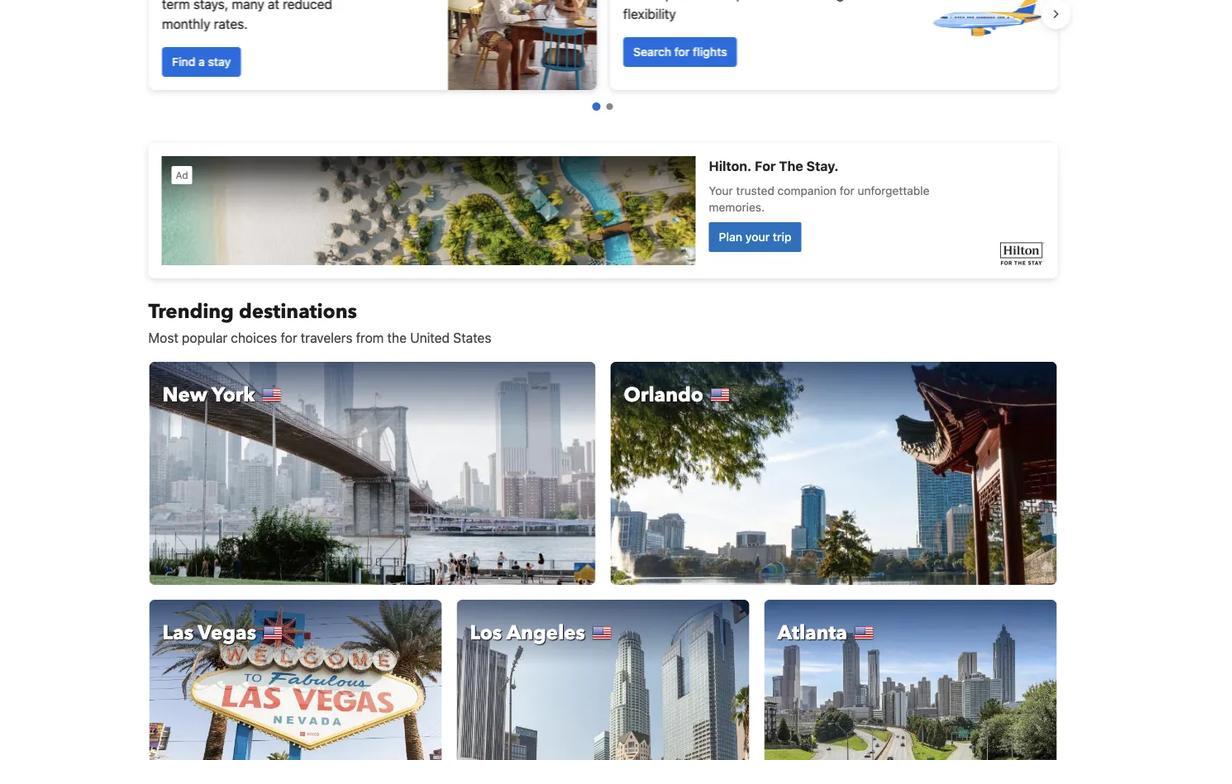 Task type: locate. For each thing, give the bounding box(es) containing it.
0 vertical spatial for
[[674, 45, 690, 59]]

the
[[387, 330, 407, 346]]

search
[[633, 45, 671, 59]]

–
[[699, 0, 707, 2]]

for
[[674, 45, 690, 59], [281, 330, 297, 346]]

york
[[212, 382, 255, 409]]

take your longest vacation yet image
[[448, 0, 597, 90]]

atlanta
[[778, 620, 848, 647]]

flights
[[825, 0, 863, 2], [693, 45, 727, 59]]

1 horizontal spatial flights
[[825, 0, 863, 2]]

orlando
[[624, 382, 704, 409]]

compare
[[710, 0, 763, 2]]

1 vertical spatial flights
[[693, 45, 727, 59]]

los
[[470, 620, 502, 647]]

trending
[[148, 298, 234, 325]]

and
[[766, 0, 789, 2]]

find a stay
[[172, 55, 231, 69]]

0 vertical spatial flights
[[825, 0, 863, 2]]

progress bar
[[592, 103, 613, 111]]

new york link
[[148, 361, 597, 586]]

flexibility
[[623, 6, 676, 22]]

1 vertical spatial for
[[281, 330, 297, 346]]

0 horizontal spatial flights
[[693, 45, 727, 59]]

trending destinations most popular choices for travelers from the united states
[[148, 298, 491, 346]]

1 horizontal spatial for
[[674, 45, 690, 59]]

flights left with
[[825, 0, 863, 2]]

new york
[[162, 382, 255, 409]]

get
[[623, 0, 645, 2]]

vegas
[[198, 620, 256, 647]]

search for flights
[[633, 45, 727, 59]]

fly away to your dream vacation image
[[929, 0, 1045, 72]]

for down destinations
[[281, 330, 297, 346]]

a
[[198, 55, 205, 69]]

advertisement region
[[148, 143, 1058, 279]]

flights down –
[[693, 45, 727, 59]]

for right "search"
[[674, 45, 690, 59]]

united
[[410, 330, 450, 346]]

destinations
[[239, 298, 357, 325]]

orlando link
[[610, 361, 1058, 586]]

0 horizontal spatial for
[[281, 330, 297, 346]]

atlanta link
[[764, 600, 1058, 761]]

states
[[453, 330, 491, 346]]

los angeles link
[[456, 600, 750, 761]]



Task type: describe. For each thing, give the bounding box(es) containing it.
for inside 'trending destinations most popular choices for travelers from the united states'
[[281, 330, 297, 346]]

flights inside 'link'
[[693, 45, 727, 59]]

las
[[162, 620, 194, 647]]

stay
[[208, 55, 231, 69]]

find
[[172, 55, 195, 69]]

search for flights link
[[623, 37, 737, 67]]

with
[[866, 0, 891, 2]]

las vegas
[[162, 620, 256, 647]]

las vegas link
[[148, 600, 443, 761]]

angeles
[[507, 620, 585, 647]]

popular
[[182, 330, 227, 346]]

book
[[792, 0, 822, 2]]

find a stay link
[[162, 47, 240, 77]]

inspired
[[648, 0, 696, 2]]

for inside 'link'
[[674, 45, 690, 59]]

los angeles
[[470, 620, 585, 647]]

new
[[162, 382, 207, 409]]

choices
[[231, 330, 277, 346]]

flights inside get inspired – compare and book flights with flexibility
[[825, 0, 863, 2]]

from
[[356, 330, 384, 346]]

get inspired – compare and book flights with flexibility region
[[135, 0, 1071, 97]]

travelers
[[301, 330, 353, 346]]

most
[[148, 330, 178, 346]]

get inspired – compare and book flights with flexibility
[[623, 0, 891, 22]]



Task type: vqa. For each thing, say whether or not it's contained in the screenshot.
2nd SHOW from the top
no



